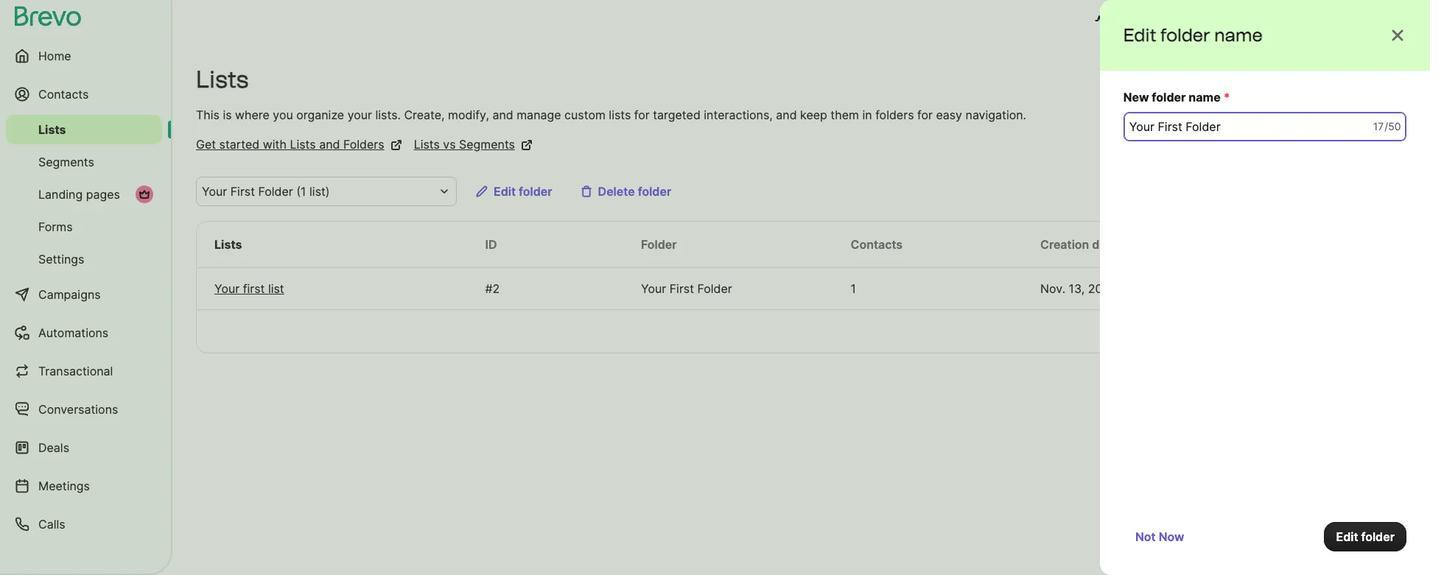 Task type: describe. For each thing, give the bounding box(es) containing it.
your first folder (1 list)
[[202, 184, 330, 199]]

(1
[[296, 184, 306, 199]]

segments link
[[6, 147, 162, 177]]

rows
[[1105, 324, 1135, 339]]

0 vertical spatial edit folder button
[[464, 177, 564, 206]]

/
[[1384, 120, 1388, 133]]

pages
[[86, 187, 120, 202]]

0 horizontal spatial contacts
[[38, 87, 89, 102]]

1 vertical spatial edit
[[494, 184, 516, 199]]

lists up "segments" link at the top left
[[38, 122, 66, 137]]

edit folder name dialog
[[1100, 0, 1430, 576]]

first
[[243, 282, 265, 296]]

1 horizontal spatial folder
[[641, 237, 677, 252]]

your for your first folder (1 list)
[[202, 184, 227, 199]]

folder for your first folder (1 list)
[[258, 184, 293, 199]]

home link
[[6, 38, 162, 74]]

edit folder inside dialog
[[1336, 530, 1395, 545]]

landing pages link
[[6, 180, 162, 209]]

2 horizontal spatial edit
[[1336, 530, 1359, 545]]

organize
[[296, 108, 344, 122]]

your first folder (1 list) button
[[196, 177, 457, 206]]

campaigns
[[38, 287, 101, 302]]

first for your first folder (1 list)
[[230, 184, 255, 199]]

plan
[[1176, 13, 1200, 28]]

meetings link
[[6, 469, 162, 504]]

forms
[[38, 220, 73, 234]]

usage
[[1113, 13, 1149, 28]]

first for your first folder
[[670, 282, 694, 296]]

1 horizontal spatial edit
[[1124, 24, 1157, 46]]

segments inside lists vs segments link
[[459, 137, 515, 152]]

campaigns link
[[6, 277, 162, 312]]

settings link
[[6, 245, 162, 274]]

none field inside your first folder (1 list) popup button
[[202, 183, 433, 200]]

edit folder name
[[1124, 24, 1263, 46]]

custom
[[565, 108, 606, 122]]

is
[[223, 108, 232, 122]]

manage
[[517, 108, 561, 122]]

folders
[[876, 108, 914, 122]]

lists up is
[[196, 66, 249, 94]]

deals link
[[6, 430, 162, 466]]

delete folder
[[598, 184, 672, 199]]

landing pages
[[38, 187, 120, 202]]

lists right with
[[290, 137, 316, 152]]

0 vertical spatial edit folder
[[494, 184, 552, 199]]

with
[[263, 137, 287, 152]]

id
[[485, 237, 497, 252]]

name for new folder name *
[[1189, 90, 1221, 105]]

a
[[1368, 72, 1375, 87]]

page
[[1160, 324, 1188, 339]]

folder for your first folder
[[698, 282, 732, 296]]

create,
[[404, 108, 445, 122]]

transactional
[[38, 364, 113, 379]]

lists vs segments link
[[414, 136, 533, 153]]

50
[[1388, 120, 1401, 133]]

you
[[273, 108, 293, 122]]

name for edit folder name
[[1215, 24, 1263, 46]]

interactions,
[[704, 108, 773, 122]]

your for your first folder
[[641, 282, 666, 296]]

not
[[1136, 530, 1156, 545]]

17
[[1374, 120, 1384, 133]]

lists link
[[6, 115, 162, 144]]

2023
[[1088, 282, 1117, 296]]

13,
[[1069, 282, 1085, 296]]

your
[[348, 108, 372, 122]]

# 2
[[485, 282, 500, 296]]

and inside button
[[1152, 13, 1173, 28]]

lists vs segments
[[414, 137, 515, 152]]

your first list link
[[214, 280, 450, 298]]

modify,
[[448, 108, 489, 122]]

Enter a folder name text field
[[1124, 112, 1407, 141]]

and right modify,
[[493, 108, 513, 122]]

your for your first list
[[214, 282, 240, 296]]

list)
[[310, 184, 330, 199]]

get started with lists and folders
[[196, 137, 384, 152]]



Task type: vqa. For each thing, say whether or not it's contained in the screenshot.
the plan
yes



Task type: locate. For each thing, give the bounding box(es) containing it.
landing
[[38, 187, 83, 202]]

list inside your first list link
[[268, 282, 284, 296]]

create a list button
[[1297, 65, 1407, 94]]

17 / 50
[[1374, 120, 1401, 133]]

conversations
[[38, 402, 118, 417]]

rows per page
[[1105, 324, 1188, 339]]

1 horizontal spatial segments
[[459, 137, 515, 152]]

segments inside "segments" link
[[38, 155, 94, 169]]

date
[[1092, 237, 1118, 252]]

0 vertical spatial folder
[[258, 184, 293, 199]]

forms link
[[6, 212, 162, 242]]

list
[[1378, 72, 1395, 87], [268, 282, 284, 296]]

None field
[[202, 183, 433, 200]]

2
[[493, 282, 500, 296]]

0 vertical spatial first
[[230, 184, 255, 199]]

now
[[1159, 530, 1184, 545]]

0 horizontal spatial edit folder
[[494, 184, 552, 199]]

contacts
[[38, 87, 89, 102], [851, 237, 903, 252]]

at
[[1121, 282, 1132, 296]]

easy
[[936, 108, 962, 122]]

1 vertical spatial name
[[1189, 90, 1221, 105]]

1 vertical spatial folder
[[641, 237, 677, 252]]

0 horizontal spatial segments
[[38, 155, 94, 169]]

1 vertical spatial edit folder
[[1336, 530, 1395, 545]]

and
[[1152, 13, 1173, 28], [493, 108, 513, 122], [776, 108, 797, 122], [319, 137, 340, 152]]

0 horizontal spatial edit
[[494, 184, 516, 199]]

0 vertical spatial edit
[[1124, 24, 1157, 46]]

name right plan
[[1215, 24, 1263, 46]]

meetings
[[38, 479, 90, 494]]

0 vertical spatial segments
[[459, 137, 515, 152]]

deals
[[38, 441, 69, 455]]

2 vertical spatial folder
[[698, 282, 732, 296]]

get
[[196, 137, 216, 152]]

*
[[1224, 90, 1231, 105]]

folder
[[1161, 24, 1211, 46], [1152, 90, 1186, 105], [519, 184, 552, 199], [638, 184, 672, 199], [1361, 530, 1395, 545]]

automations link
[[6, 315, 162, 351]]

usage and plan button
[[1083, 6, 1212, 35]]

1 horizontal spatial first
[[670, 282, 694, 296]]

first inside popup button
[[230, 184, 255, 199]]

2 for from the left
[[917, 108, 933, 122]]

them
[[831, 108, 859, 122]]

new folder name *
[[1124, 90, 1231, 105]]

list inside 'create a list' button
[[1378, 72, 1395, 87]]

transactional link
[[6, 354, 162, 389]]

creation
[[1041, 237, 1089, 252]]

targeted
[[653, 108, 701, 122]]

0 horizontal spatial folder
[[258, 184, 293, 199]]

1 horizontal spatial contacts
[[851, 237, 903, 252]]

edit folder button
[[464, 177, 564, 206], [1325, 522, 1407, 552]]

folder inside button
[[638, 184, 672, 199]]

new
[[1124, 90, 1149, 105]]

0 horizontal spatial list
[[268, 282, 284, 296]]

list for your first list
[[268, 282, 284, 296]]

1 vertical spatial segments
[[38, 155, 94, 169]]

where
[[235, 108, 270, 122]]

am
[[1169, 282, 1187, 296]]

segments up landing
[[38, 155, 94, 169]]

nov. 13, 2023 at 10:29 am
[[1041, 282, 1187, 296]]

name
[[1215, 24, 1263, 46], [1189, 90, 1221, 105]]

navigation.
[[966, 108, 1027, 122]]

get started with lists and folders link
[[196, 136, 402, 153]]

creation date
[[1041, 237, 1118, 252]]

and left plan
[[1152, 13, 1173, 28]]

0 vertical spatial list
[[1378, 72, 1395, 87]]

segments
[[459, 137, 515, 152], [38, 155, 94, 169]]

delete folder button
[[569, 177, 683, 206]]

your first list
[[214, 282, 284, 296]]

lists
[[196, 66, 249, 94], [38, 122, 66, 137], [290, 137, 316, 152], [414, 137, 440, 152], [214, 237, 242, 252]]

1
[[851, 282, 856, 296]]

nov.
[[1041, 282, 1066, 296]]

0 vertical spatial name
[[1215, 24, 1263, 46]]

name left * on the right top of the page
[[1189, 90, 1221, 105]]

lists.
[[375, 108, 401, 122]]

vs
[[443, 137, 456, 152]]

this is where you organize your lists. create, modify, and manage custom lists for targeted interactions, and keep them in folders for easy navigation.
[[196, 108, 1027, 122]]

edit folder
[[494, 184, 552, 199], [1336, 530, 1395, 545]]

1 horizontal spatial for
[[917, 108, 933, 122]]

conversations link
[[6, 392, 162, 427]]

list right a
[[1378, 72, 1395, 87]]

not now button
[[1124, 522, 1196, 552]]

this
[[196, 108, 220, 122]]

10:29
[[1135, 282, 1166, 296]]

started
[[219, 137, 260, 152]]

for right lists
[[634, 108, 650, 122]]

usage and plan
[[1113, 13, 1200, 28]]

for left easy
[[917, 108, 933, 122]]

delete
[[598, 184, 635, 199]]

not now
[[1136, 530, 1184, 545]]

1 vertical spatial contacts
[[851, 237, 903, 252]]

home
[[38, 49, 71, 63]]

lists left vs
[[414, 137, 440, 152]]

first
[[230, 184, 255, 199], [670, 282, 694, 296]]

1 horizontal spatial edit folder button
[[1325, 522, 1407, 552]]

lists
[[609, 108, 631, 122]]

contacts down home
[[38, 87, 89, 102]]

2 vertical spatial edit
[[1336, 530, 1359, 545]]

folder inside popup button
[[258, 184, 293, 199]]

your inside your first list link
[[214, 282, 240, 296]]

segments down modify,
[[459, 137, 515, 152]]

your inside your first folder (1 list) popup button
[[202, 184, 227, 199]]

edit folder button inside dialog
[[1325, 522, 1407, 552]]

1 horizontal spatial edit folder
[[1336, 530, 1395, 545]]

folder
[[258, 184, 293, 199], [641, 237, 677, 252], [698, 282, 732, 296]]

#
[[485, 282, 493, 296]]

keep
[[800, 108, 827, 122]]

folders
[[343, 137, 384, 152]]

create a list
[[1327, 72, 1395, 87]]

1 horizontal spatial list
[[1378, 72, 1395, 87]]

1 for from the left
[[634, 108, 650, 122]]

1 vertical spatial edit folder button
[[1325, 522, 1407, 552]]

left___rvooi image
[[139, 189, 150, 200]]

and down organize on the top of page
[[319, 137, 340, 152]]

0 horizontal spatial for
[[634, 108, 650, 122]]

automations
[[38, 326, 108, 340]]

lists up your first list
[[214, 237, 242, 252]]

settings
[[38, 252, 84, 267]]

contacts up 1
[[851, 237, 903, 252]]

0 horizontal spatial first
[[230, 184, 255, 199]]

list right the first
[[268, 282, 284, 296]]

1 vertical spatial first
[[670, 282, 694, 296]]

your first folder
[[641, 282, 732, 296]]

and left keep
[[776, 108, 797, 122]]

0 horizontal spatial edit folder button
[[464, 177, 564, 206]]

2 horizontal spatial folder
[[698, 282, 732, 296]]

calls link
[[6, 507, 162, 542]]

1 vertical spatial list
[[268, 282, 284, 296]]

Search a list name or ID search field
[[1220, 177, 1407, 206]]

list for create a list
[[1378, 72, 1395, 87]]

in
[[863, 108, 872, 122]]

calls
[[38, 517, 65, 532]]

contacts link
[[6, 77, 162, 112]]

0 vertical spatial contacts
[[38, 87, 89, 102]]



